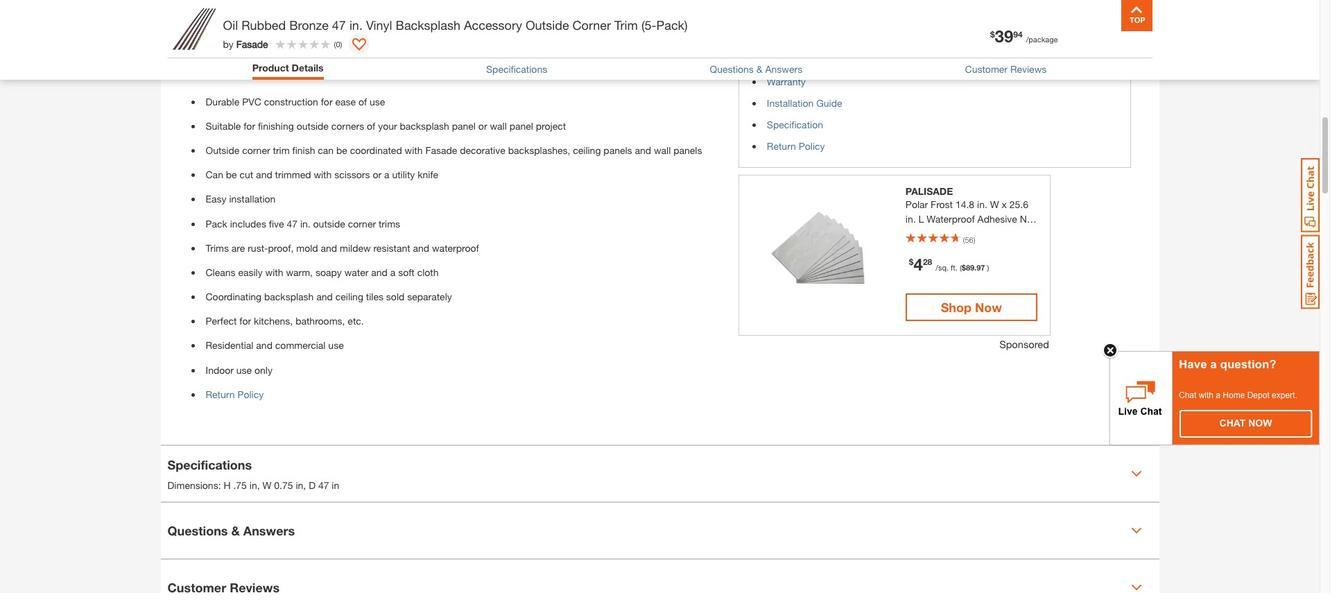 Task type: vqa. For each thing, say whether or not it's contained in the screenshot.
Chat Now
yes



Task type: locate. For each thing, give the bounding box(es) containing it.
and
[[475, 26, 491, 37], [635, 144, 651, 156], [256, 169, 272, 180], [321, 242, 337, 254], [413, 242, 429, 254], [371, 266, 388, 278], [316, 291, 333, 302], [256, 339, 273, 351]]

0 horizontal spatial trim
[[337, 26, 356, 37]]

of right "corners"
[[367, 120, 375, 132]]

$ for 39
[[990, 29, 995, 39]]

corner up project.
[[573, 17, 611, 33]]

fasade down rubbed
[[236, 38, 268, 50]]

2 horizontal spatial is
[[661, 26, 668, 37]]

finishing down construction
[[258, 120, 294, 132]]

shop now
[[941, 300, 1002, 315]]

1 horizontal spatial policy
[[799, 140, 825, 152]]

installation.
[[569, 26, 618, 37]]

trims
[[206, 242, 229, 254]]

0 horizontal spatial answers
[[243, 523, 295, 538]]

pack)
[[657, 17, 688, 33]]

installation
[[229, 193, 276, 205]]

0 horizontal spatial cut
[[240, 169, 253, 180]]

outside up finish
[[297, 120, 329, 132]]

1 vertical spatial or
[[478, 120, 487, 132]]

) inside $ 4 28 /sq. ft. ( $ 89 . 97 )
[[987, 263, 989, 272]]

chat with a home depot expert.
[[1179, 391, 1298, 400]]

47 inside the fasade 47 in. outside corner trim is made from durable pvc and is easy to cut for installation. this trim is a great way to add an attractive finishing touch to an outside corner on your backsplash or wall panel project. these trim colors allow for coordination with other fasade products to give your design project a stylish look. backsplash panels not included.
[[242, 26, 253, 37]]

durable
[[418, 26, 450, 37]]

1 vertical spatial of
[[367, 120, 375, 132]]

suitable for finishing outside corners of your backsplash panel or wall panel project
[[206, 120, 566, 132]]

1 horizontal spatial your
[[413, 61, 432, 72]]

answers
[[765, 63, 803, 75], [243, 523, 295, 538]]

return policy link down indoor use only
[[206, 388, 264, 400]]

0 vertical spatial or
[[519, 43, 528, 55]]

corner left finish
[[242, 144, 270, 156]]

backsplash
[[467, 43, 516, 55], [400, 120, 449, 132], [264, 291, 314, 302]]

to
[[527, 26, 535, 37], [188, 43, 197, 55], [341, 43, 350, 55], [381, 61, 390, 72]]

0 vertical spatial of
[[359, 95, 367, 107]]

1 vertical spatial )
[[974, 235, 976, 244]]

( right ft.
[[960, 263, 962, 272]]

1 horizontal spatial questions
[[710, 63, 754, 75]]

0 vertical spatial vinyl
[[366, 17, 392, 33]]

0 horizontal spatial (
[[334, 39, 336, 48]]

in. up "mold"
[[300, 217, 311, 229]]

return policy for right the return policy 'link'
[[767, 140, 825, 152]]

a
[[670, 26, 676, 37], [499, 61, 505, 72], [384, 169, 389, 180], [390, 266, 396, 278], [1211, 358, 1217, 371], [1216, 391, 1221, 400]]

1 vertical spatial questions
[[168, 523, 228, 538]]

1 vertical spatial policy
[[237, 388, 264, 400]]

project
[[467, 61, 497, 72], [536, 120, 566, 132]]

in. for pack includes five 47 in. outside corner trims
[[300, 217, 311, 229]]

1 horizontal spatial an
[[353, 43, 363, 55]]

project right design
[[467, 61, 497, 72]]

panels
[[614, 61, 643, 72], [604, 144, 632, 156], [674, 144, 702, 156]]

2 horizontal spatial $
[[990, 29, 995, 39]]

2 vertical spatial corner
[[348, 217, 376, 229]]

corner up touch
[[305, 26, 335, 37]]

questions down dimensions:
[[168, 523, 228, 538]]

1 horizontal spatial backsplash
[[561, 61, 611, 72]]

2 vertical spatial )
[[987, 263, 989, 272]]

$ left 28
[[909, 257, 914, 267]]

2 vertical spatial (
[[960, 263, 962, 272]]

backsplash up outside corner trim finish can be coordinated with fasade decorative backsplashes, ceiling panels and wall panels
[[400, 120, 449, 132]]

questions & answers up the warranty
[[710, 63, 803, 75]]

1 in from the left
[[250, 479, 257, 491]]

backsplash down project.
[[561, 61, 611, 72]]

94
[[1014, 29, 1023, 39]]

to right the easy
[[527, 26, 535, 37]]

bronze
[[289, 17, 329, 33]]

1 horizontal spatial or
[[478, 120, 487, 132]]

perfect for kitchens, bathrooms, etc.
[[206, 315, 364, 327]]

fasade
[[207, 26, 239, 37], [236, 38, 268, 50], [305, 61, 337, 72], [425, 144, 457, 156]]

x
[[1002, 198, 1007, 210]]

1 vertical spatial (
[[963, 235, 965, 244]]

by
[[223, 38, 234, 50]]

0 vertical spatial answers
[[765, 63, 803, 75]]

answers down 0.75
[[243, 523, 295, 538]]

warm,
[[286, 266, 313, 278]]

0 horizontal spatial corner
[[305, 26, 335, 37]]

chat
[[1179, 391, 1197, 400]]

47 right the d
[[318, 479, 329, 491]]

pvc
[[453, 26, 472, 37], [242, 95, 261, 107]]

ceiling up etc.
[[336, 291, 363, 302]]

be
[[336, 144, 347, 156], [226, 169, 237, 180]]

use left only
[[236, 364, 252, 376]]

) left 'tile'
[[974, 235, 976, 244]]

to right 0
[[341, 43, 350, 55]]

vinyl left "from"
[[366, 17, 392, 33]]

a left home on the bottom right
[[1216, 391, 1221, 400]]

) right 97
[[987, 263, 989, 272]]

installation
[[767, 97, 814, 109]]

of for ease
[[359, 95, 367, 107]]

panel up look.
[[550, 43, 574, 55]]

an up products
[[353, 43, 363, 55]]

0 vertical spatial questions
[[710, 63, 754, 75]]

0 vertical spatial questions & answers
[[710, 63, 803, 75]]

trim right this at the left top
[[641, 26, 658, 37]]

1 is from the left
[[358, 26, 365, 37]]

knife
[[418, 169, 438, 180]]

2 horizontal spatial wall
[[654, 144, 671, 156]]

1 horizontal spatial cut
[[538, 26, 552, 37]]

1 horizontal spatial &
[[757, 63, 763, 75]]

an right the add
[[219, 43, 230, 55]]

0 vertical spatial pvc
[[453, 26, 472, 37]]

1 horizontal spatial pvc
[[453, 26, 472, 37]]

use down bathrooms,
[[328, 339, 344, 351]]

use up suitable for finishing outside corners of your backsplash panel or wall panel project
[[370, 95, 385, 107]]

w
[[990, 198, 999, 210], [263, 479, 272, 491]]

outside up other
[[268, 26, 302, 37]]

89
[[966, 263, 975, 272]]

for right perfect
[[239, 315, 251, 327]]

or up stylish
[[519, 43, 528, 55]]

in left the d
[[296, 479, 303, 491]]

0 horizontal spatial an
[[219, 43, 230, 55]]

1 horizontal spatial corner
[[348, 217, 376, 229]]

trim
[[615, 17, 638, 33], [337, 26, 356, 37]]

0 horizontal spatial policy
[[237, 388, 264, 400]]

trim up ( 0 )
[[337, 26, 356, 37]]

0 horizontal spatial corner
[[242, 144, 270, 156]]

2 vertical spatial outside
[[313, 217, 345, 229]]

0 horizontal spatial return
[[206, 388, 235, 400]]

3 in from the left
[[332, 479, 339, 491]]

shop
[[941, 300, 972, 315]]

1 horizontal spatial corner
[[573, 17, 611, 33]]

0 vertical spatial corner
[[401, 43, 429, 55]]

can be cut and trimmed with scissors or a utility knife
[[206, 169, 438, 180]]

easy
[[504, 26, 524, 37]]

0 horizontal spatial is
[[358, 26, 365, 37]]

47 up by fasade
[[242, 26, 253, 37]]

1 horizontal spatial be
[[336, 144, 347, 156]]

return policy down specification
[[767, 140, 825, 152]]

is right (5-
[[661, 26, 668, 37]]

in right the d
[[332, 479, 339, 491]]

1 vertical spatial trim
[[641, 43, 658, 55]]

guide
[[816, 97, 842, 109]]

corner down "from"
[[401, 43, 429, 55]]

d
[[309, 479, 316, 491]]

0 horizontal spatial be
[[226, 169, 237, 180]]

return down "indoor"
[[206, 388, 235, 400]]

to left give
[[381, 61, 390, 72]]

product image image
[[171, 7, 216, 52]]

panel inside the fasade 47 in. outside corner trim is made from durable pvc and is easy to cut for installation. this trim is a great way to add an attractive finishing touch to an outside corner on your backsplash or wall panel project. these trim colors allow for coordination with other fasade products to give your design project a stylish look. backsplash panels not included.
[[550, 43, 574, 55]]

of for corners
[[367, 120, 375, 132]]

display image
[[353, 38, 367, 52]]

panel up outside corner trim finish can be coordinated with fasade decorative backsplashes, ceiling panels and wall panels
[[452, 120, 476, 132]]

56
[[965, 235, 974, 244]]

tile
[[977, 228, 992, 239]]

the fasade 47 in. outside corner trim is made from durable pvc and is easy to cut for installation. this trim is a great way to add an attractive finishing touch to an outside corner on your backsplash or wall panel project. these trim colors allow for coordination with other fasade products to give your design project a stylish look. backsplash panels not included.
[[188, 26, 721, 72]]

1 horizontal spatial ceiling
[[573, 144, 601, 156]]

/package
[[1026, 35, 1058, 44]]

0 horizontal spatial &
[[231, 523, 240, 538]]

of
[[359, 95, 367, 107], [367, 120, 375, 132]]

1 vertical spatial w
[[263, 479, 272, 491]]

oil rubbed bronze 47 in. vinyl backsplash accessory outside corner trim (5-pack)
[[223, 17, 688, 33]]

1 vertical spatial be
[[226, 169, 237, 180]]

1 vertical spatial return policy link
[[206, 388, 264, 400]]

0 vertical spatial w
[[990, 198, 999, 210]]

with left other
[[260, 61, 278, 72]]

(5-
[[642, 17, 657, 33]]

w inside specifications dimensions: h .75 in , w 0.75 in , d 47 in
[[263, 479, 272, 491]]

backsplash inside the fasade 47 in. outside corner trim is made from durable pvc and is easy to cut for installation. this trim is a great way to add an attractive finishing touch to an outside corner on your backsplash or wall panel project. these trim colors allow for coordination with other fasade products to give your design project a stylish look. backsplash panels not included.
[[467, 43, 516, 55]]

warranty
[[767, 76, 806, 87]]

questions & answers
[[710, 63, 803, 75], [168, 523, 295, 538]]

1 horizontal spatial use
[[328, 339, 344, 351]]

2 caret image from the top
[[1131, 582, 1142, 593]]

1 horizontal spatial project
[[536, 120, 566, 132]]

w inside palisade polar frost 14.8 in. w x 25.6 in. l waterproof adhesive no grout vinyl wall tile (21 sq. ft./case)
[[990, 198, 999, 210]]

pvc inside the fasade 47 in. outside corner trim is made from durable pvc and is easy to cut for installation. this trim is a great way to add an attractive finishing touch to an outside corner on your backsplash or wall panel project. these trim colors allow for coordination with other fasade products to give your design project a stylish look. backsplash panels not included.
[[453, 26, 472, 37]]

1 , from the left
[[257, 479, 260, 491]]

not
[[645, 61, 659, 72]]

specifications inside specifications dimensions: h .75 in , w 0.75 in , d 47 in
[[168, 457, 252, 472]]

1 horizontal spatial questions & answers
[[710, 63, 803, 75]]

w left "x"
[[990, 198, 999, 210]]

1 horizontal spatial w
[[990, 198, 999, 210]]

1 vertical spatial return
[[206, 388, 235, 400]]

specifications for specifications dimensions: h .75 in , w 0.75 in , d 47 in
[[168, 457, 252, 472]]

is up display icon at the top of page
[[358, 26, 365, 37]]

0 horizontal spatial panel
[[452, 120, 476, 132]]

0 horizontal spatial questions & answers
[[168, 523, 295, 538]]

with right 'easily'
[[265, 266, 283, 278]]

1 vertical spatial use
[[328, 339, 344, 351]]

$ for 4
[[909, 257, 914, 267]]

$ right ft.
[[962, 263, 966, 272]]

customer
[[965, 63, 1008, 75]]

outside down made
[[366, 43, 398, 55]]

1 horizontal spatial return
[[767, 140, 796, 152]]

0 vertical spatial return policy link
[[767, 140, 825, 152]]

, right .75
[[257, 479, 260, 491]]

your right give
[[413, 61, 432, 72]]

1 horizontal spatial backsplash
[[400, 120, 449, 132]]

0 vertical spatial outside
[[366, 43, 398, 55]]

0 vertical spatial return
[[767, 140, 796, 152]]

) for ( 56 )
[[974, 235, 976, 244]]

$ left 94
[[990, 29, 995, 39]]

or down 'coordinated'
[[373, 169, 382, 180]]

made
[[368, 26, 392, 37]]

1 horizontal spatial wall
[[531, 43, 548, 55]]

$ inside $ 39 94 /package
[[990, 29, 995, 39]]

2 vertical spatial use
[[236, 364, 252, 376]]

& left the
[[757, 63, 763, 75]]

rubbed
[[242, 17, 286, 33]]

in. up display icon at the top of page
[[350, 17, 363, 33]]

1 vertical spatial backsplash
[[400, 120, 449, 132]]

a left soft
[[390, 266, 396, 278]]

your right on
[[445, 43, 464, 55]]

finishing up other
[[275, 43, 311, 55]]

pack includes five 47 in. outside corner trims
[[206, 217, 400, 229]]

answers up the warranty
[[765, 63, 803, 75]]

, left the d
[[303, 479, 306, 491]]

corner up mildew
[[348, 217, 376, 229]]

0 vertical spatial return policy
[[767, 140, 825, 152]]

backsplash down accessory
[[467, 43, 516, 55]]

1 horizontal spatial )
[[974, 235, 976, 244]]

policy down indoor use only
[[237, 388, 264, 400]]

return for right the return policy 'link'
[[767, 140, 796, 152]]

cleans
[[206, 266, 236, 278]]

a left stylish
[[499, 61, 505, 72]]

outside up trims are rust-proof, mold and mildew resistant and waterproof at top left
[[313, 217, 345, 229]]

questions & answers down h
[[168, 523, 295, 538]]

1 vertical spatial corner
[[242, 144, 270, 156]]

with
[[260, 61, 278, 72], [405, 144, 423, 156], [314, 169, 332, 180], [265, 266, 283, 278], [1199, 391, 1214, 400]]

project up backsplashes,
[[536, 120, 566, 132]]

wall
[[531, 43, 548, 55], [490, 120, 507, 132], [654, 144, 671, 156]]

1 horizontal spatial return policy
[[767, 140, 825, 152]]

0 horizontal spatial w
[[263, 479, 272, 491]]

1 horizontal spatial is
[[494, 26, 501, 37]]

47 inside specifications dimensions: h .75 in , w 0.75 in , d 47 in
[[318, 479, 329, 491]]

ft.
[[951, 263, 958, 272]]

1 horizontal spatial ,
[[303, 479, 306, 491]]

l
[[919, 213, 924, 225]]

perfect
[[206, 315, 237, 327]]

2 horizontal spatial panel
[[550, 43, 574, 55]]

with up utility at the top of page
[[405, 144, 423, 156]]

0 vertical spatial &
[[757, 63, 763, 75]]

0 horizontal spatial specifications
[[168, 457, 252, 472]]

trim up not
[[641, 43, 658, 55]]

now
[[975, 300, 1002, 315]]

chat now link
[[1181, 411, 1312, 437]]

in.
[[350, 17, 363, 33], [255, 26, 265, 37], [977, 198, 988, 210], [906, 213, 916, 225], [300, 217, 311, 229]]

sold
[[386, 291, 405, 302]]

2 vertical spatial backsplash
[[264, 291, 314, 302]]

0 horizontal spatial outside
[[206, 144, 239, 156]]

corner inside the fasade 47 in. outside corner trim is made from durable pvc and is easy to cut for installation. this trim is a great way to add an attractive finishing touch to an outside corner on your backsplash or wall panel project. these trim colors allow for coordination with other fasade products to give your design project a stylish look. backsplash panels not included.
[[305, 26, 335, 37]]

specifications up dimensions:
[[168, 457, 252, 472]]

0 vertical spatial cut
[[538, 26, 552, 37]]

(
[[334, 39, 336, 48], [963, 235, 965, 244], [960, 263, 962, 272]]

1 vertical spatial cut
[[240, 169, 253, 180]]

return down specification
[[767, 140, 796, 152]]

1 horizontal spatial specifications
[[486, 63, 547, 75]]

in. left the l
[[906, 213, 916, 225]]

an
[[219, 43, 230, 55], [353, 43, 363, 55]]

trim left (5-
[[615, 17, 638, 33]]

2 , from the left
[[303, 479, 306, 491]]

for
[[554, 26, 566, 37], [188, 61, 200, 72], [321, 95, 333, 107], [244, 120, 255, 132], [239, 315, 251, 327]]

47 up 0
[[332, 17, 346, 33]]

can
[[206, 169, 223, 180]]

1 horizontal spatial vinyl
[[933, 228, 953, 239]]

your up 'coordinated'
[[378, 120, 397, 132]]

0 vertical spatial specifications
[[486, 63, 547, 75]]

policy for the leftmost the return policy 'link'
[[237, 388, 264, 400]]

wall inside the fasade 47 in. outside corner trim is made from durable pvc and is easy to cut for installation. this trim is a great way to add an attractive finishing touch to an outside corner on your backsplash or wall panel project. these trim colors allow for coordination with other fasade products to give your design project a stylish look. backsplash panels not included.
[[531, 43, 548, 55]]

0 vertical spatial wall
[[531, 43, 548, 55]]

outside down 'suitable'
[[206, 144, 239, 156]]

from
[[395, 26, 415, 37]]

question?
[[1220, 358, 1277, 371]]

in. inside the fasade 47 in. outside corner trim is made from durable pvc and is easy to cut for installation. this trim is a great way to add an attractive finishing touch to an outside corner on your backsplash or wall panel project. these trim colors allow for coordination with other fasade products to give your design project a stylish look. backsplash panels not included.
[[255, 26, 265, 37]]

1 vertical spatial backsplash
[[561, 61, 611, 72]]

0 horizontal spatial return policy
[[206, 388, 264, 400]]

2 horizontal spatial backsplash
[[467, 43, 516, 55]]

panel up backsplashes,
[[510, 120, 533, 132]]

attractive
[[232, 43, 273, 55]]

in. up by fasade
[[255, 26, 265, 37]]

caret image
[[1131, 468, 1142, 479]]

or
[[519, 43, 528, 55], [478, 120, 487, 132], [373, 169, 382, 180]]

& down .75
[[231, 523, 240, 538]]

caret image
[[1131, 525, 1142, 536], [1131, 582, 1142, 593]]

trim left finish
[[273, 144, 290, 156]]

policy down specification
[[799, 140, 825, 152]]

durable
[[206, 95, 239, 107]]

( left 'tile'
[[963, 235, 965, 244]]

only
[[255, 364, 273, 376]]

h
[[224, 479, 231, 491]]

specifications down the easy
[[486, 63, 547, 75]]

cut right the easy
[[538, 26, 552, 37]]

ceiling right backsplashes,
[[573, 144, 601, 156]]

or up decorative
[[478, 120, 487, 132]]

five
[[269, 217, 284, 229]]

or inside the fasade 47 in. outside corner trim is made from durable pvc and is easy to cut for installation. this trim is a great way to add an attractive finishing touch to an outside corner on your backsplash or wall panel project. these trim colors allow for coordination with other fasade products to give your design project a stylish look. backsplash panels not included.
[[519, 43, 528, 55]]



Task type: describe. For each thing, give the bounding box(es) containing it.
0
[[336, 39, 340, 48]]

0 horizontal spatial wall
[[490, 120, 507, 132]]

0 vertical spatial be
[[336, 144, 347, 156]]

scissors
[[334, 169, 370, 180]]

waterproof
[[432, 242, 479, 254]]

with right the chat
[[1199, 391, 1214, 400]]

coordinating
[[206, 291, 262, 302]]

add
[[200, 43, 216, 55]]

47 right five
[[287, 217, 298, 229]]

colors
[[660, 43, 687, 55]]

expert.
[[1272, 391, 1298, 400]]

easily
[[238, 266, 263, 278]]

soft
[[398, 266, 415, 278]]

from
[[746, 54, 770, 66]]

specification
[[767, 119, 823, 130]]

( 0 )
[[334, 39, 342, 48]]

0 vertical spatial ceiling
[[573, 144, 601, 156]]

fasade down touch
[[305, 61, 337, 72]]

soapy
[[316, 266, 342, 278]]

no
[[1020, 213, 1033, 225]]

0 horizontal spatial backsplash
[[264, 291, 314, 302]]

2 horizontal spatial outside
[[526, 17, 569, 33]]

1 horizontal spatial trim
[[615, 17, 638, 33]]

.75
[[233, 479, 247, 491]]

outside inside the fasade 47 in. outside corner trim is made from durable pvc and is easy to cut for installation. this trim is a great way to add an attractive finishing touch to an outside corner on your backsplash or wall panel project. these trim colors allow for coordination with other fasade products to give your design project a stylish look. backsplash panels not included.
[[366, 43, 398, 55]]

residential and commercial use
[[206, 339, 344, 351]]

fasade up by
[[207, 26, 239, 37]]

for left installation.
[[554, 26, 566, 37]]

great
[[678, 26, 700, 37]]

1 vertical spatial finishing
[[258, 120, 294, 132]]

live chat image
[[1301, 158, 1320, 232]]

vinyl inside palisade polar frost 14.8 in. w x 25.6 in. l waterproof adhesive no grout vinyl wall tile (21 sq. ft./case)
[[933, 228, 953, 239]]

for down the add
[[188, 61, 200, 72]]

trim inside the fasade 47 in. outside corner trim is made from durable pvc and is easy to cut for installation. this trim is a great way to add an attractive finishing touch to an outside corner on your backsplash or wall panel project. these trim colors allow for coordination with other fasade products to give your design project a stylish look. backsplash panels not included.
[[337, 26, 356, 37]]

0 horizontal spatial return policy link
[[206, 388, 264, 400]]

a left utility at the top of page
[[384, 169, 389, 180]]

2 vertical spatial wall
[[654, 144, 671, 156]]

durable pvc construction for ease of use
[[206, 95, 385, 107]]

2 is from the left
[[494, 26, 501, 37]]

for left the ease
[[321, 95, 333, 107]]

coordination
[[203, 61, 257, 72]]

) for ( 0 )
[[340, 39, 342, 48]]

ft./case)
[[906, 242, 941, 254]]

coordinated
[[350, 144, 402, 156]]

can
[[318, 144, 334, 156]]

proof,
[[268, 242, 294, 254]]

1 vertical spatial questions & answers
[[168, 523, 295, 538]]

14.8
[[956, 198, 975, 210]]

.
[[975, 263, 977, 272]]

bathrooms,
[[296, 315, 345, 327]]

in. for oil rubbed bronze 47 in. vinyl backsplash accessory outside corner trim (5-pack)
[[350, 17, 363, 33]]

corners
[[331, 120, 364, 132]]

chat
[[1220, 418, 1246, 429]]

3 is from the left
[[661, 26, 668, 37]]

now
[[1249, 418, 1272, 429]]

includes
[[230, 217, 266, 229]]

2 horizontal spatial use
[[370, 95, 385, 107]]

( 56 )
[[963, 235, 976, 244]]

cut inside the fasade 47 in. outside corner trim is made from durable pvc and is easy to cut for installation. this trim is a great way to add an attractive finishing touch to an outside corner on your backsplash or wall panel project. these trim colors allow for coordination with other fasade products to give your design project a stylish look. backsplash panels not included.
[[538, 26, 552, 37]]

return policy for the leftmost the return policy 'link'
[[206, 388, 264, 400]]

the
[[188, 26, 205, 37]]

project inside the fasade 47 in. outside corner trim is made from durable pvc and is easy to cut for installation. this trim is a great way to add an attractive finishing touch to an outside corner on your backsplash or wall panel project. these trim colors allow for coordination with other fasade products to give your design project a stylish look. backsplash panels not included.
[[467, 61, 497, 72]]

a left great
[[670, 26, 676, 37]]

indoor use only
[[206, 364, 273, 376]]

tiles
[[366, 291, 384, 302]]

$ 39 94 /package
[[990, 26, 1058, 46]]

0 horizontal spatial your
[[378, 120, 397, 132]]

depot
[[1248, 391, 1270, 400]]

(21
[[995, 228, 1008, 239]]

dimensions:
[[168, 479, 221, 491]]

0 horizontal spatial questions
[[168, 523, 228, 538]]

with inside the fasade 47 in. outside corner trim is made from durable pvc and is easy to cut for installation. this trim is a great way to add an attractive finishing touch to an outside corner on your backsplash or wall panel project. these trim colors allow for coordination with other fasade products to give your design project a stylish look. backsplash panels not included.
[[260, 61, 278, 72]]

look.
[[537, 61, 558, 72]]

0.75
[[274, 479, 293, 491]]

shop now button
[[906, 293, 1038, 321]]

25.6
[[1010, 198, 1029, 210]]

/sq.
[[936, 263, 949, 272]]

ease
[[335, 95, 356, 107]]

in. for palisade polar frost 14.8 in. w x 25.6 in. l waterproof adhesive no grout vinyl wall tile (21 sq. ft./case)
[[977, 198, 988, 210]]

a right have
[[1211, 358, 1217, 371]]

cloth
[[417, 266, 439, 278]]

for right 'suitable'
[[244, 120, 255, 132]]

1 vertical spatial outside
[[297, 120, 329, 132]]

specification link
[[767, 119, 823, 130]]

specifications for specifications
[[486, 63, 547, 75]]

cleans easily with warm, soapy water and a soft cloth
[[206, 266, 439, 278]]

0 vertical spatial your
[[445, 43, 464, 55]]

adhesive
[[978, 213, 1017, 225]]

1 caret image from the top
[[1131, 525, 1142, 536]]

feedback link image
[[1301, 234, 1320, 309]]

by fasade
[[223, 38, 268, 50]]

outside inside the fasade 47 in. outside corner trim is made from durable pvc and is easy to cut for installation. this trim is a great way to add an attractive finishing touch to an outside corner on your backsplash or wall panel project. these trim colors allow for coordination with other fasade products to give your design project a stylish look. backsplash panels not included.
[[268, 26, 302, 37]]

mildew
[[340, 242, 371, 254]]

grout
[[906, 228, 930, 239]]

1 horizontal spatial return policy link
[[767, 140, 825, 152]]

1 horizontal spatial $
[[962, 263, 966, 272]]

policy for right the return policy 'link'
[[799, 140, 825, 152]]

backsplash inside the fasade 47 in. outside corner trim is made from durable pvc and is easy to cut for installation. this trim is a great way to add an attractive finishing touch to an outside corner on your backsplash or wall panel project. these trim colors allow for coordination with other fasade products to give your design project a stylish look. backsplash panels not included.
[[561, 61, 611, 72]]

and inside the fasade 47 in. outside corner trim is made from durable pvc and is easy to cut for installation. this trim is a great way to add an attractive finishing touch to an outside corner on your backsplash or wall panel project. these trim colors allow for coordination with other fasade products to give your design project a stylish look. backsplash panels not included.
[[475, 26, 491, 37]]

to left the add
[[188, 43, 197, 55]]

with down can
[[314, 169, 332, 180]]

( for 56
[[963, 235, 965, 244]]

( inside $ 4 28 /sq. ft. ( $ 89 . 97 )
[[960, 263, 962, 272]]

0 horizontal spatial ceiling
[[336, 291, 363, 302]]

2 vertical spatial trim
[[273, 144, 290, 156]]

home
[[1223, 391, 1245, 400]]

palisade polar frost 14.8 in. w x 25.6 in. l waterproof adhesive no grout vinyl wall tile (21 sq. ft./case)
[[906, 185, 1033, 254]]

97
[[977, 263, 985, 272]]

chat now
[[1220, 418, 1272, 429]]

commercial
[[275, 339, 326, 351]]

resistant
[[373, 242, 410, 254]]

water
[[344, 266, 369, 278]]

1 an from the left
[[219, 43, 230, 55]]

0 vertical spatial trim
[[641, 26, 658, 37]]

etc.
[[348, 315, 364, 327]]

0 horizontal spatial use
[[236, 364, 252, 376]]

residential
[[206, 339, 254, 351]]

39
[[995, 26, 1014, 46]]

this
[[621, 26, 639, 37]]

1 horizontal spatial answers
[[765, 63, 803, 75]]

easy installation
[[206, 193, 276, 205]]

other
[[280, 61, 303, 72]]

0 vertical spatial backsplash
[[396, 17, 461, 33]]

1 horizontal spatial panel
[[510, 120, 533, 132]]

oil
[[223, 17, 238, 33]]

corner inside the fasade 47 in. outside corner trim is made from durable pvc and is easy to cut for installation. this trim is a great way to add an attractive finishing touch to an outside corner on your backsplash or wall panel project. these trim colors allow for coordination with other fasade products to give your design project a stylish look. backsplash panels not included.
[[401, 43, 429, 55]]

sq.
[[1011, 228, 1024, 239]]

0 horizontal spatial vinyl
[[366, 17, 392, 33]]

kitchens,
[[254, 315, 293, 327]]

trimmed
[[275, 169, 311, 180]]

products
[[340, 61, 379, 72]]

warranty link
[[767, 76, 806, 87]]

give
[[393, 61, 410, 72]]

wall
[[956, 228, 974, 239]]

specifications dimensions: h .75 in , w 0.75 in , d 47 in
[[168, 457, 339, 491]]

0 horizontal spatial pvc
[[242, 95, 261, 107]]

rust-
[[248, 242, 268, 254]]

panels inside the fasade 47 in. outside corner trim is made from durable pvc and is easy to cut for installation. this trim is a great way to add an attractive finishing touch to an outside corner on your backsplash or wall panel project. these trim colors allow for coordination with other fasade products to give your design project a stylish look. backsplash panels not included.
[[614, 61, 643, 72]]

finishing inside the fasade 47 in. outside corner trim is made from durable pvc and is easy to cut for installation. this trim is a great way to add an attractive finishing touch to an outside corner on your backsplash or wall panel project. these trim colors allow for coordination with other fasade products to give your design project a stylish look. backsplash panels not included.
[[275, 43, 311, 55]]

project.
[[577, 43, 609, 55]]

return for the leftmost the return policy 'link'
[[206, 388, 235, 400]]

allow
[[690, 43, 712, 55]]

0 horizontal spatial or
[[373, 169, 382, 180]]

2 an from the left
[[353, 43, 363, 55]]

reviews
[[1011, 63, 1047, 75]]

way
[[703, 26, 721, 37]]

2 in from the left
[[296, 479, 303, 491]]

stylish
[[507, 61, 535, 72]]

fasade up 'knife' at top
[[425, 144, 457, 156]]

have
[[1179, 358, 1207, 371]]

indoor
[[206, 364, 234, 376]]

( for 0
[[334, 39, 336, 48]]

on
[[431, 43, 442, 55]]

design
[[435, 61, 464, 72]]

customer reviews
[[965, 63, 1047, 75]]

decorative
[[460, 144, 505, 156]]

polar frost 14.8 in. w x 25.6 in. l waterproof adhesive no grout vinyl wall tile (21 sq. ft./case) image
[[753, 186, 888, 321]]



